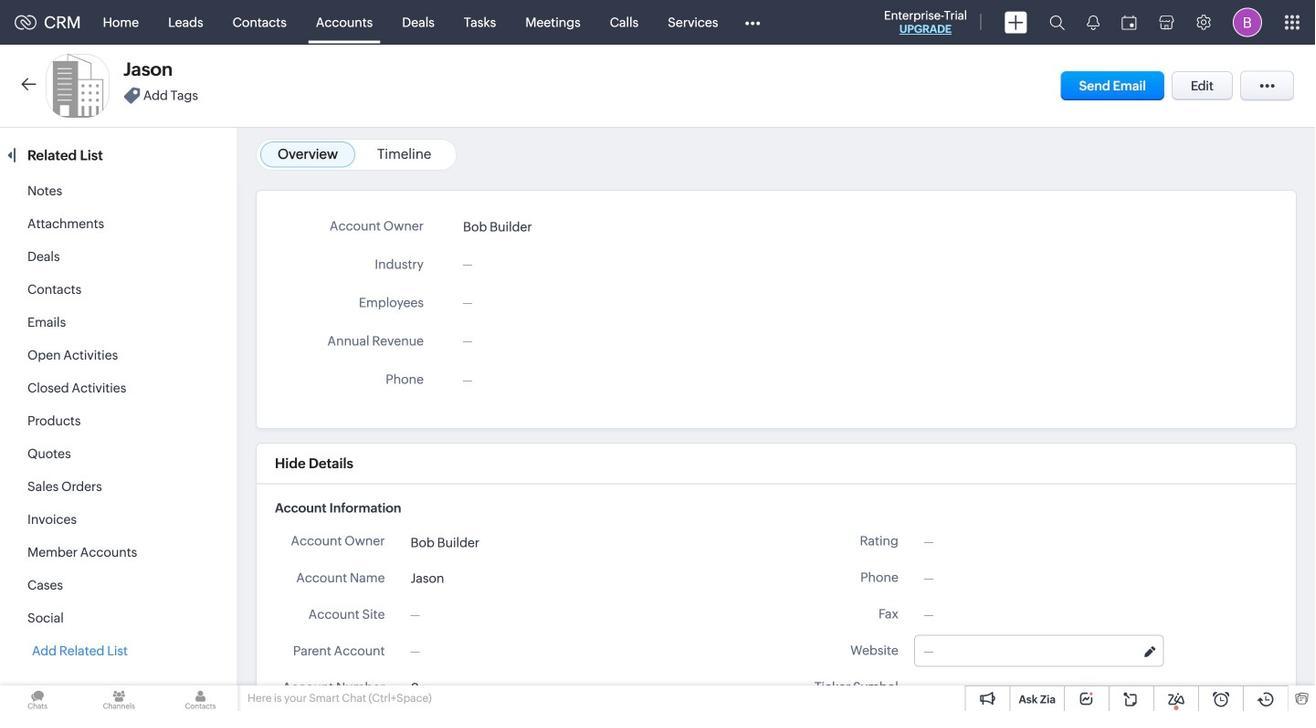 Task type: locate. For each thing, give the bounding box(es) containing it.
Other Modules field
[[733, 8, 773, 37]]

profile image
[[1234, 8, 1263, 37]]

calendar image
[[1122, 15, 1138, 30]]

channels image
[[82, 686, 157, 712]]

contacts image
[[163, 686, 238, 712]]

logo image
[[15, 15, 37, 30]]

search element
[[1039, 0, 1077, 45]]



Task type: vqa. For each thing, say whether or not it's contained in the screenshot.
"FIELD"
no



Task type: describe. For each thing, give the bounding box(es) containing it.
create menu element
[[994, 0, 1039, 44]]

create menu image
[[1005, 11, 1028, 33]]

chats image
[[0, 686, 75, 712]]

signals image
[[1088, 15, 1100, 30]]

profile element
[[1223, 0, 1274, 44]]

search image
[[1050, 15, 1066, 30]]

signals element
[[1077, 0, 1111, 45]]



